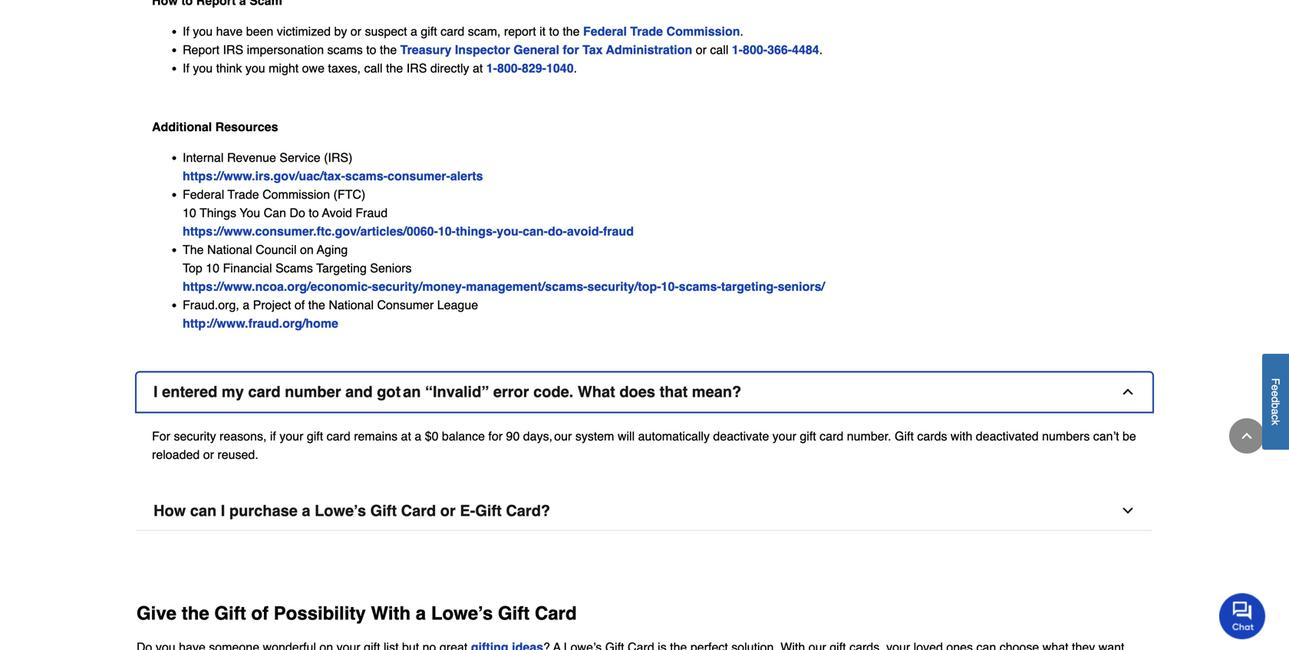 Task type: describe. For each thing, give the bounding box(es) containing it.
targeting-
[[722, 280, 778, 294]]

the right it
[[563, 24, 580, 38]]

additional
[[152, 120, 212, 134]]

you
[[240, 206, 260, 220]]

0 vertical spatial to
[[549, 24, 560, 38]]

mean?
[[692, 383, 742, 401]]

purchase
[[229, 502, 298, 520]]

give
[[137, 603, 177, 624]]

https://www.consumer.ftc.gov/articles/0060-
[[183, 224, 438, 238]]

scroll to top element
[[1230, 418, 1265, 454]]

suspect
[[365, 24, 407, 38]]

security/top-
[[588, 280, 661, 294]]

0 horizontal spatial 10
[[183, 206, 196, 220]]

for security reasons, if your gift card remains at a $0 balance for 90 days, our system will automatically deactivate your gift card number. gift cards with deactivated numbers can't be reloaded or reused.
[[152, 429, 1137, 462]]

got an
[[377, 383, 421, 401]]

avoid
[[322, 206, 352, 220]]

scams
[[327, 42, 363, 57]]

owe
[[302, 61, 325, 75]]

b
[[1270, 403, 1283, 409]]

0 horizontal spatial i
[[154, 383, 158, 401]]

card left 'remains'
[[327, 429, 351, 443]]

reloaded
[[152, 448, 200, 462]]

1 horizontal spatial to
[[366, 42, 377, 57]]

financial
[[223, 261, 272, 275]]

does
[[620, 383, 656, 401]]

1 vertical spatial 1-
[[487, 61, 497, 75]]

1 vertical spatial scams-
[[679, 280, 722, 294]]

at inside for security reasons, if your gift card remains at a $0 balance for 90 days, our system will automatically deactivate your gift card number. gift cards with deactivated numbers can't be reloaded or reused.
[[401, 429, 411, 443]]

report
[[504, 24, 536, 38]]

0 vertical spatial .
[[741, 24, 744, 38]]

possibility
[[274, 603, 366, 624]]

you-
[[497, 224, 523, 238]]

card inside if you have been victimized by or suspect a gift card scam, report it to the federal trade commission . report irs impersonation scams to the treasury inspector general for tax administration or call 1-800-366-4484 . if you think you might owe taxes, call the irs directly at 1-800-829-1040 .
[[441, 24, 465, 38]]

scam,
[[468, 24, 501, 38]]

i entered my card number and got an "invalid" error code. what does that mean? button
[[137, 373, 1153, 412]]

aging
[[317, 243, 348, 257]]

e-
[[460, 502, 476, 520]]

report
[[183, 42, 220, 57]]

trade inside if you have been victimized by or suspect a gift card scam, report it to the federal trade commission . report irs impersonation scams to the treasury inspector general for tax administration or call 1-800-366-4484 . if you think you might owe taxes, call the irs directly at 1-800-829-1040 .
[[631, 24, 663, 38]]

directly
[[431, 61, 469, 75]]

remains
[[354, 429, 398, 443]]

card inside button
[[248, 383, 281, 401]]

http://www.fraud.org/home
[[183, 316, 339, 331]]

1 vertical spatial 800-
[[497, 61, 522, 75]]

deactivated
[[976, 429, 1039, 443]]

1 if from the top
[[183, 24, 190, 38]]

1 vertical spatial call
[[364, 61, 383, 75]]

https://www.irs.gov/uac/tax-scams-consumer-alerts link
[[183, 169, 487, 183]]

c
[[1270, 415, 1283, 420]]

have
[[216, 24, 243, 38]]

or inside button
[[441, 502, 456, 520]]

a inside for security reasons, if your gift card remains at a $0 balance for 90 days, our system will automatically deactivate your gift card number. gift cards with deactivated numbers can't be reloaded or reused.
[[415, 429, 422, 443]]

f e e d b a c k
[[1270, 378, 1283, 426]]

council
[[256, 243, 297, 257]]

management/scams-
[[466, 280, 588, 294]]

gift inside for security reasons, if your gift card remains at a $0 balance for 90 days, our system will automatically deactivate your gift card number. gift cards with deactivated numbers can't be reloaded or reused.
[[895, 429, 914, 443]]

"invalid"
[[425, 383, 489, 401]]

code.
[[534, 383, 574, 401]]

things-
[[456, 224, 497, 238]]

(irs)
[[324, 151, 353, 165]]

1 vertical spatial of
[[251, 603, 269, 624]]

service
[[280, 151, 321, 165]]

reused.
[[218, 448, 259, 462]]

1 horizontal spatial lowe's
[[431, 603, 493, 624]]

with
[[951, 429, 973, 443]]

top
[[183, 261, 203, 275]]

0 vertical spatial irs
[[223, 42, 243, 57]]

victimized
[[277, 24, 331, 38]]

of inside internal revenue service (irs) https://www.irs.gov/uac/tax-scams-consumer-alerts federal trade commission (ftc) 10 things you can do to avoid fraud https://www.consumer.ftc.gov/articles/0060-10-things-you-can-do-avoid-fraud the national council on aging top 10 financial scams targeting seniors https://www.ncoa.org/economic-security/money-management/scams-security/top-10-scams-targeting-seniors/ fraud.org, a project of the national consumer league http://www.fraud.org/home
[[295, 298, 305, 312]]

1040
[[547, 61, 574, 75]]

reasons,
[[220, 429, 267, 443]]

1 horizontal spatial card
[[535, 603, 577, 624]]

90
[[506, 429, 520, 443]]

1 e from the top
[[1270, 385, 1283, 391]]

taxes,
[[328, 61, 361, 75]]

security
[[174, 429, 216, 443]]

f
[[1270, 378, 1283, 385]]

for
[[152, 429, 170, 443]]

1 horizontal spatial i
[[221, 502, 225, 520]]

a inside f e e d b a c k "button"
[[1270, 409, 1283, 415]]

you down report
[[193, 61, 213, 75]]

0 vertical spatial 1-
[[732, 42, 743, 57]]

be
[[1123, 429, 1137, 443]]

treasury
[[401, 42, 452, 57]]

been
[[246, 24, 274, 38]]

general
[[514, 42, 560, 57]]

can't
[[1094, 429, 1120, 443]]

https://www.consumer.ftc.gov/articles/0060-10-things-you-can-do-avoid-fraud link
[[183, 224, 638, 238]]

automatically
[[638, 429, 710, 443]]

4484
[[792, 42, 820, 57]]

how
[[154, 502, 186, 520]]

card inside button
[[401, 502, 436, 520]]

can
[[190, 502, 217, 520]]

administration
[[606, 42, 693, 57]]

2 your from the left
[[773, 429, 797, 443]]

chevron up image inside scroll to top element
[[1240, 428, 1255, 444]]

lowe's inside button
[[315, 502, 366, 520]]

the down the treasury
[[386, 61, 403, 75]]

can
[[264, 206, 286, 220]]

scams
[[276, 261, 313, 275]]

https://www.ncoa.org/economic-
[[183, 280, 372, 294]]

k
[[1270, 420, 1283, 426]]

if you have been victimized by or suspect a gift card scam, report it to the federal trade commission . report irs impersonation scams to the treasury inspector general for tax administration or call 1-800-366-4484 . if you think you might owe taxes, call the irs directly at 1-800-829-1040 .
[[183, 24, 827, 75]]

card?
[[506, 502, 551, 520]]



Task type: locate. For each thing, give the bounding box(es) containing it.
error
[[494, 383, 529, 401]]

call
[[710, 42, 729, 57], [364, 61, 383, 75]]

internal revenue service (irs) https://www.irs.gov/uac/tax-scams-consumer-alerts federal trade commission (ftc) 10 things you can do to avoid fraud https://www.consumer.ftc.gov/articles/0060-10-things-you-can-do-avoid-fraud the national council on aging top 10 financial scams targeting seniors https://www.ncoa.org/economic-security/money-management/scams-security/top-10-scams-targeting-seniors/ fraud.org, a project of the national consumer league http://www.fraud.org/home
[[183, 151, 832, 331]]

gift left number.
[[800, 429, 817, 443]]

2 horizontal spatial to
[[549, 24, 560, 38]]

impersonation
[[247, 42, 324, 57]]

of
[[295, 298, 305, 312], [251, 603, 269, 624]]

0 horizontal spatial .
[[574, 61, 577, 75]]

1 vertical spatial .
[[820, 42, 823, 57]]

gift right if at the bottom
[[307, 429, 323, 443]]

security/money-
[[372, 280, 466, 294]]

to inside internal revenue service (irs) https://www.irs.gov/uac/tax-scams-consumer-alerts federal trade commission (ftc) 10 things you can do to avoid fraud https://www.consumer.ftc.gov/articles/0060-10-things-you-can-do-avoid-fraud the national council on aging top 10 financial scams targeting seniors https://www.ncoa.org/economic-security/money-management/scams-security/top-10-scams-targeting-seniors/ fraud.org, a project of the national consumer league http://www.fraud.org/home
[[309, 206, 319, 220]]

i left entered
[[154, 383, 158, 401]]

1 horizontal spatial call
[[710, 42, 729, 57]]

commission inside if you have been victimized by or suspect a gift card scam, report it to the federal trade commission . report irs impersonation scams to the treasury inspector general for tax administration or call 1-800-366-4484 . if you think you might owe taxes, call the irs directly at 1-800-829-1040 .
[[667, 24, 741, 38]]

number
[[285, 383, 341, 401]]

chevron up image
[[1121, 384, 1136, 400], [1240, 428, 1255, 444]]

you
[[193, 24, 213, 38], [193, 61, 213, 75], [246, 61, 265, 75]]

to
[[549, 24, 560, 38], [366, 42, 377, 57], [309, 206, 319, 220]]

a inside internal revenue service (irs) https://www.irs.gov/uac/tax-scams-consumer-alerts federal trade commission (ftc) 10 things you can do to avoid fraud https://www.consumer.ftc.gov/articles/0060-10-things-you-can-do-avoid-fraud the national council on aging top 10 financial scams targeting seniors https://www.ncoa.org/economic-security/money-management/scams-security/top-10-scams-targeting-seniors/ fraud.org, a project of the national consumer league http://www.fraud.org/home
[[243, 298, 250, 312]]

to right do
[[309, 206, 319, 220]]

0 vertical spatial 10
[[183, 206, 196, 220]]

0 horizontal spatial lowe's
[[315, 502, 366, 520]]

if
[[183, 24, 190, 38], [183, 61, 190, 75]]

my
[[222, 383, 244, 401]]

0 vertical spatial lowe's
[[315, 502, 366, 520]]

1 vertical spatial lowe's
[[431, 603, 493, 624]]

card right the my
[[248, 383, 281, 401]]

at down 'inspector' at the top left of the page
[[473, 61, 483, 75]]

$0
[[425, 429, 439, 443]]

numbers
[[1043, 429, 1090, 443]]

1 vertical spatial 10-
[[661, 280, 679, 294]]

800- down 'inspector' at the top left of the page
[[497, 61, 522, 75]]

1-800-366-4484 link
[[732, 42, 820, 57]]

give the gift of possibility with a lowe's gift card
[[137, 603, 577, 624]]

scams- right security/top-
[[679, 280, 722, 294]]

1 vertical spatial commission
[[263, 187, 330, 202]]

0 vertical spatial of
[[295, 298, 305, 312]]

1 horizontal spatial 1-
[[732, 42, 743, 57]]

2 horizontal spatial gift
[[800, 429, 817, 443]]

national up financial on the top
[[207, 243, 252, 257]]

0 horizontal spatial at
[[401, 429, 411, 443]]

0 vertical spatial call
[[710, 42, 729, 57]]

0 vertical spatial chevron up image
[[1121, 384, 1136, 400]]

commission up do
[[263, 187, 330, 202]]

trade inside internal revenue service (irs) https://www.irs.gov/uac/tax-scams-consumer-alerts federal trade commission (ftc) 10 things you can do to avoid fraud https://www.consumer.ftc.gov/articles/0060-10-things-you-can-do-avoid-fraud the national council on aging top 10 financial scams targeting seniors https://www.ncoa.org/economic-security/money-management/scams-security/top-10-scams-targeting-seniors/ fraud.org, a project of the national consumer league http://www.fraud.org/home
[[228, 187, 259, 202]]

1 vertical spatial at
[[401, 429, 411, 443]]

the right the give
[[182, 603, 209, 624]]

e up b
[[1270, 391, 1283, 397]]

call left 1-800-366-4484 'link'
[[710, 42, 729, 57]]

do-
[[548, 224, 567, 238]]

will
[[618, 429, 635, 443]]

a inside if you have been victimized by or suspect a gift card scam, report it to the federal trade commission . report irs impersonation scams to the treasury inspector general for tax administration or call 1-800-366-4484 . if you think you might owe taxes, call the irs directly at 1-800-829-1040 .
[[411, 24, 418, 38]]

at left $0
[[401, 429, 411, 443]]

number.
[[847, 429, 892, 443]]

chevron up image inside i entered my card number and got an "invalid" error code. what does that mean? button
[[1121, 384, 1136, 400]]

resources
[[215, 120, 278, 134]]

1 horizontal spatial your
[[773, 429, 797, 443]]

0 horizontal spatial 1-
[[487, 61, 497, 75]]

or down security
[[203, 448, 214, 462]]

to right it
[[549, 24, 560, 38]]

1 horizontal spatial chevron up image
[[1240, 428, 1255, 444]]

2 vertical spatial to
[[309, 206, 319, 220]]

1 horizontal spatial irs
[[407, 61, 427, 75]]

10-
[[438, 224, 456, 238], [661, 280, 679, 294]]

chat invite button image
[[1220, 593, 1267, 640]]

1 vertical spatial i
[[221, 502, 225, 520]]

http://www.fraud.org/home link
[[183, 316, 342, 331]]

2 vertical spatial .
[[574, 61, 577, 75]]

entered
[[162, 383, 218, 401]]

e up d
[[1270, 385, 1283, 391]]

to down suspect
[[366, 42, 377, 57]]

0 horizontal spatial card
[[401, 502, 436, 520]]

gift up the treasury
[[421, 24, 437, 38]]

2 if from the top
[[183, 61, 190, 75]]

1 horizontal spatial national
[[329, 298, 374, 312]]

2 horizontal spatial .
[[820, 42, 823, 57]]

0 horizontal spatial irs
[[223, 42, 243, 57]]

trade up you
[[228, 187, 259, 202]]

national down targeting
[[329, 298, 374, 312]]

a up the treasury
[[411, 24, 418, 38]]

1 vertical spatial chevron up image
[[1240, 428, 1255, 444]]

0 vertical spatial if
[[183, 24, 190, 38]]

. right 366-
[[820, 42, 823, 57]]

targeting
[[316, 261, 367, 275]]

things
[[200, 206, 236, 220]]

think
[[216, 61, 242, 75]]

1 horizontal spatial scams-
[[679, 280, 722, 294]]

1 horizontal spatial at
[[473, 61, 483, 75]]

or
[[351, 24, 362, 38], [696, 42, 707, 57], [203, 448, 214, 462], [441, 502, 456, 520]]

d
[[1270, 397, 1283, 403]]

cards
[[918, 429, 948, 443]]

1 horizontal spatial for
[[563, 42, 579, 57]]

829-
[[522, 61, 547, 75]]

1 horizontal spatial 10
[[206, 261, 220, 275]]

0 vertical spatial commission
[[667, 24, 741, 38]]

0 horizontal spatial commission
[[263, 187, 330, 202]]

0 horizontal spatial 10-
[[438, 224, 456, 238]]

0 vertical spatial at
[[473, 61, 483, 75]]

1 vertical spatial federal
[[183, 187, 224, 202]]

0 vertical spatial 10-
[[438, 224, 456, 238]]

how can i purchase a lowe's gift card or e-gift card? button
[[137, 492, 1153, 531]]

1 your from the left
[[280, 429, 304, 443]]

1 vertical spatial for
[[489, 429, 503, 443]]

. up 1-800-366-4484 'link'
[[741, 24, 744, 38]]

card left number.
[[820, 429, 844, 443]]

a right purchase on the left of the page
[[302, 502, 311, 520]]

1 horizontal spatial .
[[741, 24, 744, 38]]

0 horizontal spatial for
[[489, 429, 503, 443]]

a
[[411, 24, 418, 38], [243, 298, 250, 312], [1270, 409, 1283, 415], [415, 429, 422, 443], [302, 502, 311, 520], [416, 603, 426, 624]]

0 horizontal spatial chevron up image
[[1121, 384, 1136, 400]]

0 vertical spatial trade
[[631, 24, 663, 38]]

you right think
[[246, 61, 265, 75]]

i right can
[[221, 502, 225, 520]]

a right with
[[416, 603, 426, 624]]

project
[[253, 298, 291, 312]]

tax
[[583, 42, 603, 57]]

. down treasury inspector general for tax administration link
[[574, 61, 577, 75]]

card
[[441, 24, 465, 38], [248, 383, 281, 401], [327, 429, 351, 443], [820, 429, 844, 443]]

https://www.ncoa.org/economic-security/money-management/scams-security/top-10-scams-targeting-seniors/ link
[[183, 280, 832, 294]]

0 horizontal spatial federal
[[183, 187, 224, 202]]

1 vertical spatial irs
[[407, 61, 427, 75]]

days, our
[[523, 429, 572, 443]]

at inside if you have been victimized by or suspect a gift card scam, report it to the federal trade commission . report irs impersonation scams to the treasury inspector general for tax administration or call 1-800-366-4484 . if you think you might owe taxes, call the irs directly at 1-800-829-1040 .
[[473, 61, 483, 75]]

deactivate
[[714, 429, 770, 443]]

consumer-
[[388, 169, 451, 183]]

0 vertical spatial national
[[207, 243, 252, 257]]

lowe's
[[315, 502, 366, 520], [431, 603, 493, 624]]

1 horizontal spatial commission
[[667, 24, 741, 38]]

1 vertical spatial if
[[183, 61, 190, 75]]

inspector
[[455, 42, 510, 57]]

the down suspect
[[380, 42, 397, 57]]

for inside for security reasons, if your gift card remains at a $0 balance for 90 days, our system will automatically deactivate your gift card number. gift cards with deactivated numbers can't be reloaded or reused.
[[489, 429, 503, 443]]

2 e from the top
[[1270, 391, 1283, 397]]

1 horizontal spatial 800-
[[743, 42, 768, 57]]

1 vertical spatial 10
[[206, 261, 220, 275]]

the down scams
[[308, 298, 325, 312]]

you up report
[[193, 24, 213, 38]]

0 vertical spatial i
[[154, 383, 158, 401]]

treasury inspector general for tax administration link
[[401, 42, 693, 57]]

for left 90
[[489, 429, 503, 443]]

irs down have
[[223, 42, 243, 57]]

the
[[563, 24, 580, 38], [380, 42, 397, 57], [386, 61, 403, 75], [308, 298, 325, 312], [182, 603, 209, 624]]

chevron down image
[[1121, 503, 1136, 519]]

federal inside if you have been victimized by or suspect a gift card scam, report it to the federal trade commission . report irs impersonation scams to the treasury inspector general for tax administration or call 1-800-366-4484 . if you think you might owe taxes, call the irs directly at 1-800-829-1040 .
[[584, 24, 627, 38]]

0 horizontal spatial your
[[280, 429, 304, 443]]

1 horizontal spatial 10-
[[661, 280, 679, 294]]

0 horizontal spatial to
[[309, 206, 319, 220]]

internal
[[183, 151, 224, 165]]

if up report
[[183, 24, 190, 38]]

e
[[1270, 385, 1283, 391], [1270, 391, 1283, 397]]

call right taxes,
[[364, 61, 383, 75]]

0 vertical spatial federal
[[584, 24, 627, 38]]

federal up 'tax'
[[584, 24, 627, 38]]

by
[[334, 24, 347, 38]]

the inside internal revenue service (irs) https://www.irs.gov/uac/tax-scams-consumer-alerts federal trade commission (ftc) 10 things you can do to avoid fraud https://www.consumer.ftc.gov/articles/0060-10-things-you-can-do-avoid-fraud the national council on aging top 10 financial scams targeting seniors https://www.ncoa.org/economic-security/money-management/scams-security/top-10-scams-targeting-seniors/ fraud.org, a project of the national consumer league http://www.fraud.org/home
[[308, 298, 325, 312]]

a inside how can i purchase a lowe's gift card or e-gift card? button
[[302, 502, 311, 520]]

0 horizontal spatial call
[[364, 61, 383, 75]]

scams- up (ftc)
[[345, 169, 388, 183]]

your right deactivate
[[773, 429, 797, 443]]

that
[[660, 383, 688, 401]]

or down federal trade commission link
[[696, 42, 707, 57]]

800- left 4484
[[743, 42, 768, 57]]

league
[[437, 298, 478, 312]]

do
[[290, 206, 305, 220]]

1 vertical spatial trade
[[228, 187, 259, 202]]

additional resources
[[152, 120, 282, 134]]

at
[[473, 61, 483, 75], [401, 429, 411, 443]]

1 vertical spatial national
[[329, 298, 374, 312]]

can-
[[523, 224, 548, 238]]

the
[[183, 243, 204, 257]]

0 horizontal spatial trade
[[228, 187, 259, 202]]

commission up administration
[[667, 24, 741, 38]]

or right by
[[351, 24, 362, 38]]

1- left 366-
[[732, 42, 743, 57]]

0 vertical spatial 800-
[[743, 42, 768, 57]]

if
[[270, 429, 276, 443]]

1 horizontal spatial trade
[[631, 24, 663, 38]]

with
[[371, 603, 411, 624]]

0 horizontal spatial scams-
[[345, 169, 388, 183]]

it
[[540, 24, 546, 38]]

federal up things
[[183, 187, 224, 202]]

revenue
[[227, 151, 276, 165]]

fraud
[[603, 224, 634, 238]]

10 right top
[[206, 261, 220, 275]]

a up http://www.fraud.org/home
[[243, 298, 250, 312]]

1- down 'inspector' at the top left of the page
[[487, 61, 497, 75]]

366-
[[768, 42, 792, 57]]

gift inside if you have been victimized by or suspect a gift card scam, report it to the federal trade commission . report irs impersonation scams to the treasury inspector general for tax administration or call 1-800-366-4484 . if you think you might owe taxes, call the irs directly at 1-800-829-1040 .
[[421, 24, 437, 38]]

10 left things
[[183, 206, 196, 220]]

800-
[[743, 42, 768, 57], [497, 61, 522, 75]]

card
[[401, 502, 436, 520], [535, 603, 577, 624]]

card left scam,
[[441, 24, 465, 38]]

0 vertical spatial card
[[401, 502, 436, 520]]

system
[[576, 429, 615, 443]]

of left the possibility in the bottom left of the page
[[251, 603, 269, 624]]

or left e-
[[441, 502, 456, 520]]

avoid-
[[567, 224, 603, 238]]

trade up administration
[[631, 24, 663, 38]]

for up the 1040
[[563, 42, 579, 57]]

seniors/
[[778, 280, 825, 294]]

1 vertical spatial card
[[535, 603, 577, 624]]

i
[[154, 383, 158, 401], [221, 502, 225, 520]]

10
[[183, 206, 196, 220], [206, 261, 220, 275]]

and
[[346, 383, 373, 401]]

federal
[[584, 24, 627, 38], [183, 187, 224, 202]]

1 vertical spatial to
[[366, 42, 377, 57]]

0 horizontal spatial gift
[[307, 429, 323, 443]]

commission inside internal revenue service (irs) https://www.irs.gov/uac/tax-scams-consumer-alerts federal trade commission (ftc) 10 things you can do to avoid fraud https://www.consumer.ftc.gov/articles/0060-10-things-you-can-do-avoid-fraud the national council on aging top 10 financial scams targeting seniors https://www.ncoa.org/economic-security/money-management/scams-security/top-10-scams-targeting-seniors/ fraud.org, a project of the national consumer league http://www.fraud.org/home
[[263, 187, 330, 202]]

gift
[[421, 24, 437, 38], [307, 429, 323, 443], [800, 429, 817, 443]]

trade
[[631, 24, 663, 38], [228, 187, 259, 202]]

for inside if you have been victimized by or suspect a gift card scam, report it to the federal trade commission . report irs impersonation scams to the treasury inspector general for tax administration or call 1-800-366-4484 . if you think you might owe taxes, call the irs directly at 1-800-829-1040 .
[[563, 42, 579, 57]]

irs down the treasury
[[407, 61, 427, 75]]

0 horizontal spatial national
[[207, 243, 252, 257]]

1 horizontal spatial of
[[295, 298, 305, 312]]

your right if at the bottom
[[280, 429, 304, 443]]

1 horizontal spatial gift
[[421, 24, 437, 38]]

federal inside internal revenue service (irs) https://www.irs.gov/uac/tax-scams-consumer-alerts federal trade commission (ftc) 10 things you can do to avoid fraud https://www.consumer.ftc.gov/articles/0060-10-things-you-can-do-avoid-fraud the national council on aging top 10 financial scams targeting seniors https://www.ncoa.org/economic-security/money-management/scams-security/top-10-scams-targeting-seniors/ fraud.org, a project of the national consumer league http://www.fraud.org/home
[[183, 187, 224, 202]]

balance
[[442, 429, 485, 443]]

f e e d b a c k button
[[1263, 354, 1290, 450]]

0 vertical spatial for
[[563, 42, 579, 57]]

or inside for security reasons, if your gift card remains at a $0 balance for 90 days, our system will automatically deactivate your gift card number. gift cards with deactivated numbers can't be reloaded or reused.
[[203, 448, 214, 462]]

i entered my card number and got an "invalid" error code. what does that mean?
[[154, 383, 742, 401]]

if down report
[[183, 61, 190, 75]]

a left $0
[[415, 429, 422, 443]]

of right 'project'
[[295, 298, 305, 312]]

0 horizontal spatial of
[[251, 603, 269, 624]]

1 horizontal spatial federal
[[584, 24, 627, 38]]

0 vertical spatial scams-
[[345, 169, 388, 183]]

seniors
[[370, 261, 412, 275]]

0 horizontal spatial 800-
[[497, 61, 522, 75]]

a up k
[[1270, 409, 1283, 415]]



Task type: vqa. For each thing, say whether or not it's contained in the screenshot.
League on the top left of page
yes



